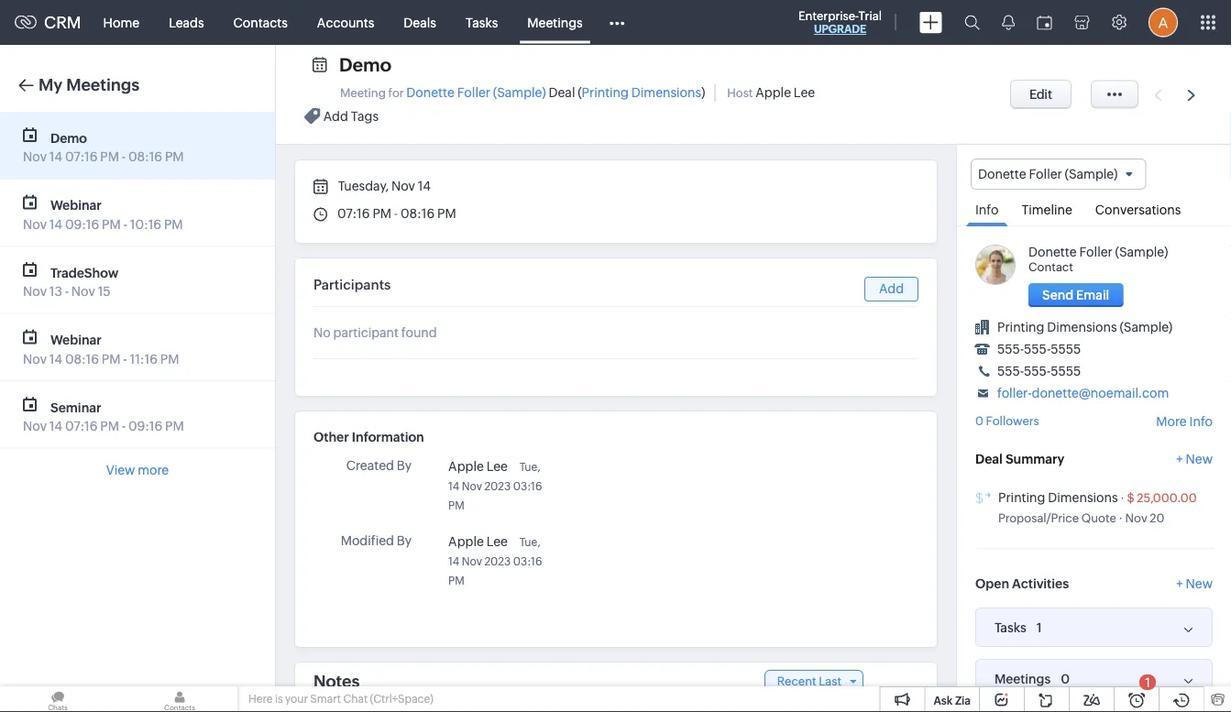 Task type: locate. For each thing, give the bounding box(es) containing it.
1 03:16 from the top
[[513, 480, 542, 492]]

0 vertical spatial webinar
[[50, 198, 102, 213]]

+ down more info
[[1176, 452, 1183, 466]]

host apple lee
[[727, 85, 815, 100]]

0 vertical spatial donette foller (sample) link
[[406, 85, 546, 100]]

apple lee for modified by
[[448, 534, 508, 549]]

0 vertical spatial by
[[397, 458, 412, 473]]

· left $
[[1120, 491, 1125, 505]]

1 new from the top
[[1186, 452, 1213, 466]]

(sample) for printing dimensions (sample)
[[1120, 320, 1173, 335]]

timeline link
[[1012, 190, 1082, 226]]

1 vertical spatial 08:16
[[401, 206, 435, 221]]

14 for webinar nov 14 09:16 pm - 10:16 pm
[[49, 217, 62, 231]]

2 horizontal spatial 08:16
[[401, 206, 435, 221]]

conversations link
[[1086, 190, 1190, 226]]

(sample) for donette foller (sample)
[[1065, 167, 1118, 182]]

0 vertical spatial deal
[[549, 85, 575, 100]]

- left 10:16
[[123, 217, 127, 231]]

0 vertical spatial 2023
[[484, 480, 511, 492]]

+ down 25,000.00
[[1176, 577, 1183, 591]]

0 horizontal spatial printing dimensions link
[[582, 85, 701, 100]]

other information
[[314, 430, 424, 445]]

1 vertical spatial + new
[[1176, 577, 1213, 591]]

2 vertical spatial printing
[[998, 490, 1045, 505]]

+ new link
[[1176, 452, 1213, 475]]

2 vertical spatial 08:16
[[65, 352, 99, 366]]

tasks right deals link
[[466, 15, 498, 30]]

(sample) up donette@noemail.com
[[1120, 320, 1173, 335]]

1 vertical spatial ·
[[1119, 512, 1123, 525]]

tue, 14 nov 2023 03:16 pm for created by
[[448, 461, 542, 512]]

2 horizontal spatial donette
[[1029, 245, 1077, 260]]

0 vertical spatial 08:16
[[128, 149, 162, 164]]

14 for demo nov 14 07:16 pm - 08:16 pm
[[49, 149, 62, 164]]

1 vertical spatial foller
[[1029, 167, 1062, 182]]

0 horizontal spatial add
[[323, 108, 348, 123]]

dimensions up quote at the right bottom of page
[[1048, 490, 1118, 505]]

0 vertical spatial meetings
[[527, 15, 583, 30]]

- left "11:16"
[[123, 352, 127, 366]]

add tags
[[323, 108, 379, 123]]

foller-donette@noemail.com
[[997, 386, 1169, 401]]

2 2023 from the top
[[484, 555, 511, 567]]

0 for 0
[[1061, 672, 1070, 686]]

tags
[[351, 108, 379, 123]]

1 vertical spatial 0
[[1061, 672, 1070, 686]]

crm link
[[15, 13, 81, 32]]

donette foller (sample) link
[[406, 85, 546, 100], [1029, 245, 1168, 260]]

- inside tradeshow nov 13 - nov 15
[[65, 284, 69, 299]]

1 horizontal spatial donette
[[978, 167, 1026, 182]]

deal down the 0 followers
[[975, 452, 1003, 466]]

1 horizontal spatial 1
[[1145, 675, 1150, 690]]

apple right the modified by
[[448, 534, 484, 549]]

tue, for modified by
[[520, 536, 540, 548]]

2 5555 from the top
[[1051, 364, 1081, 379]]

Donette Foller (Sample) field
[[971, 159, 1146, 190]]

1 vertical spatial +
[[1176, 577, 1183, 591]]

+
[[1176, 452, 1183, 466], [1176, 577, 1183, 591]]

demo
[[339, 54, 391, 75], [50, 131, 87, 145]]

1 vertical spatial 03:16
[[513, 555, 542, 567]]

- right 13
[[65, 284, 69, 299]]

donette foller (sample) link down tasks link
[[406, 85, 546, 100]]

0 vertical spatial foller
[[457, 85, 490, 100]]

1 vertical spatial demo
[[50, 131, 87, 145]]

create menu image
[[919, 11, 942, 33]]

1 horizontal spatial foller
[[1029, 167, 1062, 182]]

1 vertical spatial deal
[[975, 452, 1003, 466]]

1 horizontal spatial meetings
[[527, 15, 583, 30]]

+ new
[[1176, 452, 1213, 466], [1176, 577, 1213, 591]]

0 followers
[[975, 414, 1039, 428]]

printing for printing dimensions · $ 25,000.00 proposal/price quote · nov 20
[[998, 490, 1045, 505]]

created
[[346, 458, 394, 473]]

- for demo nov 14 07:16 pm - 08:16 pm
[[122, 149, 126, 164]]

15
[[98, 284, 111, 299]]

foller
[[457, 85, 490, 100], [1029, 167, 1062, 182], [1079, 245, 1113, 260]]

(sample) inside field
[[1065, 167, 1118, 182]]

dimensions
[[631, 85, 701, 100], [1047, 320, 1117, 335], [1048, 490, 1118, 505]]

+ new down more info
[[1176, 452, 1213, 466]]

donette foller (sample) link up the contact
[[1029, 245, 1168, 260]]

08:16 up seminar
[[65, 352, 99, 366]]

2 vertical spatial donette
[[1029, 245, 1077, 260]]

13
[[49, 284, 62, 299]]

created by
[[346, 458, 412, 473]]

1 horizontal spatial tasks
[[995, 620, 1027, 635]]

1 vertical spatial apple lee
[[448, 534, 508, 549]]

1 vertical spatial apple
[[448, 459, 484, 473]]

demo up meeting
[[339, 54, 391, 75]]

lee for modified by
[[486, 534, 508, 549]]

donette foller (sample)
[[978, 167, 1118, 182]]

printing dimensions link
[[582, 85, 701, 100], [998, 490, 1118, 505]]

contacts link
[[219, 0, 302, 44]]

1 horizontal spatial printing dimensions link
[[998, 490, 1118, 505]]

1 horizontal spatial 0
[[1061, 672, 1070, 686]]

meeting
[[340, 86, 386, 100]]

- inside demo nov 14 07:16 pm - 08:16 pm
[[122, 149, 126, 164]]

chat
[[343, 693, 368, 705]]

(sample) inside donette foller (sample) contact
[[1115, 245, 1168, 260]]

5555 down printing dimensions (sample) link
[[1051, 342, 1081, 357]]

(sample) up timeline link
[[1065, 167, 1118, 182]]

donette inside field
[[978, 167, 1026, 182]]

0 vertical spatial demo
[[339, 54, 391, 75]]

1 tue, 14 nov 2023 03:16 pm from the top
[[448, 461, 542, 512]]

1 vertical spatial info
[[1189, 414, 1213, 429]]

1 by from the top
[[397, 458, 412, 473]]

1 horizontal spatial add
[[879, 281, 904, 296]]

2 webinar from the top
[[50, 333, 102, 347]]

2023
[[484, 480, 511, 492], [484, 555, 511, 567]]

your
[[285, 693, 308, 705]]

07:16 down seminar
[[65, 419, 98, 434]]

- for webinar nov 14 08:16 pm - 11:16 pm
[[123, 352, 127, 366]]

1 horizontal spatial demo
[[339, 54, 391, 75]]

1 vertical spatial dimensions
[[1047, 320, 1117, 335]]

foller inside field
[[1029, 167, 1062, 182]]

by right modified
[[397, 534, 412, 548]]

printing dimensions link up proposal/price
[[998, 490, 1118, 505]]

open
[[975, 577, 1009, 591]]

apple right host
[[756, 85, 791, 100]]

08:16 up 10:16
[[128, 149, 162, 164]]

by down information
[[397, 458, 412, 473]]

None button
[[1010, 80, 1072, 109], [1029, 283, 1123, 307], [1010, 80, 1072, 109], [1029, 283, 1123, 307]]

search image
[[964, 15, 980, 30]]

dimensions for printing dimensions · $ 25,000.00 proposal/price quote · nov 20
[[1048, 490, 1118, 505]]

1 vertical spatial webinar
[[50, 333, 102, 347]]

03:16 for created by
[[513, 480, 542, 492]]

donette for donette foller (sample) contact
[[1029, 245, 1077, 260]]

0 horizontal spatial 09:16
[[65, 217, 99, 231]]

1 vertical spatial tue, 14 nov 2023 03:16 pm
[[448, 536, 542, 587]]

meetings
[[527, 15, 583, 30], [66, 76, 140, 94], [995, 672, 1051, 686]]

tue, 14 nov 2023 03:16 pm
[[448, 461, 542, 512], [448, 536, 542, 587]]

1 apple lee from the top
[[448, 459, 508, 473]]

07:16 inside demo nov 14 07:16 pm - 08:16 pm
[[65, 149, 98, 164]]

1 vertical spatial lee
[[486, 459, 508, 473]]

deals
[[404, 15, 436, 30]]

2 vertical spatial foller
[[1079, 245, 1113, 260]]

09:16 up tradeshow
[[65, 217, 99, 231]]

0 horizontal spatial meetings
[[66, 76, 140, 94]]

donette up "info" link
[[978, 167, 1026, 182]]

0 vertical spatial 555-555-5555
[[997, 342, 1081, 357]]

(sample) down conversations
[[1115, 245, 1168, 260]]

foller-
[[997, 386, 1032, 401]]

03:16 for modified by
[[513, 555, 542, 567]]

0 vertical spatial dimensions
[[631, 85, 701, 100]]

contacts image
[[122, 687, 237, 712]]

foller up timeline link
[[1029, 167, 1062, 182]]

apple right created by
[[448, 459, 484, 473]]

create menu element
[[908, 0, 953, 44]]

0
[[975, 414, 984, 428], [1061, 672, 1070, 686]]

0 vertical spatial add
[[323, 108, 348, 123]]

1 vertical spatial 07:16
[[337, 206, 370, 221]]

1 vertical spatial 2023
[[484, 555, 511, 567]]

more info
[[1156, 414, 1213, 429]]

printing down other modules field
[[582, 85, 629, 100]]

foller down tasks link
[[457, 85, 490, 100]]

1 vertical spatial new
[[1186, 577, 1213, 591]]

1 vertical spatial 5555
[[1051, 364, 1081, 379]]

- inside seminar nov 14 07:16 pm - 09:16 pm
[[122, 419, 126, 434]]

other
[[314, 430, 349, 445]]

0 vertical spatial tue, 14 nov 2023 03:16 pm
[[448, 461, 542, 512]]

printing inside printing dimensions · $ 25,000.00 proposal/price quote · nov 20
[[998, 490, 1045, 505]]

0 horizontal spatial 0
[[975, 414, 984, 428]]

2 tue, 14 nov 2023 03:16 pm from the top
[[448, 536, 542, 587]]

apple
[[756, 85, 791, 100], [448, 459, 484, 473], [448, 534, 484, 549]]

1 vertical spatial 09:16
[[128, 419, 163, 434]]

0 vertical spatial +
[[1176, 452, 1183, 466]]

demo down "my"
[[50, 131, 87, 145]]

- inside the webinar nov 14 09:16 pm - 10:16 pm
[[123, 217, 127, 231]]

0 vertical spatial lee
[[794, 85, 815, 100]]

1
[[1037, 620, 1042, 635], [1145, 675, 1150, 690]]

0 vertical spatial tue,
[[520, 461, 540, 473]]

14 inside seminar nov 14 07:16 pm - 09:16 pm
[[49, 419, 62, 434]]

info left timeline
[[975, 203, 999, 217]]

2 03:16 from the top
[[513, 555, 542, 567]]

1 vertical spatial printing
[[997, 320, 1044, 335]]

add link
[[864, 277, 919, 302]]

5555
[[1051, 342, 1081, 357], [1051, 364, 1081, 379]]

1 vertical spatial 1
[[1145, 675, 1150, 690]]

lee
[[794, 85, 815, 100], [486, 459, 508, 473], [486, 534, 508, 549]]

donette inside donette foller (sample) contact
[[1029, 245, 1077, 260]]

2 by from the top
[[397, 534, 412, 548]]

- for webinar nov 14 09:16 pm - 10:16 pm
[[123, 217, 127, 231]]

1 vertical spatial add
[[879, 281, 904, 296]]

07:16
[[65, 149, 98, 164], [337, 206, 370, 221], [65, 419, 98, 434]]

here is your smart chat (ctrl+space)
[[248, 693, 433, 705]]

1 vertical spatial donette foller (sample) link
[[1029, 245, 1168, 260]]

nov
[[23, 149, 47, 164], [391, 179, 415, 193], [23, 217, 47, 231], [23, 284, 47, 299], [71, 284, 95, 299], [23, 352, 47, 366], [23, 419, 47, 434], [462, 480, 482, 492], [1125, 512, 1147, 525], [462, 555, 482, 567]]

deal
[[549, 85, 575, 100], [975, 452, 1003, 466]]

5555 up foller-donette@noemail.com "link"
[[1051, 364, 1081, 379]]

0 vertical spatial + new
[[1176, 452, 1213, 466]]

0 vertical spatial info
[[975, 203, 999, 217]]

08:16
[[128, 149, 162, 164], [401, 206, 435, 221], [65, 352, 99, 366]]

14 inside webinar nov 14 08:16 pm - 11:16 pm
[[49, 352, 62, 366]]

0 vertical spatial apple lee
[[448, 459, 508, 473]]

1 horizontal spatial 09:16
[[128, 419, 163, 434]]

-
[[122, 149, 126, 164], [394, 206, 398, 221], [123, 217, 127, 231], [65, 284, 69, 299], [123, 352, 127, 366], [122, 419, 126, 434]]

1 horizontal spatial deal
[[975, 452, 1003, 466]]

printing up proposal/price
[[998, 490, 1045, 505]]

webinar inside the webinar nov 14 09:16 pm - 10:16 pm
[[50, 198, 102, 213]]

info link
[[966, 190, 1008, 227]]

03:16
[[513, 480, 542, 492], [513, 555, 542, 567]]

· right quote at the right bottom of page
[[1119, 512, 1123, 525]]

1 tue, from the top
[[520, 461, 540, 473]]

pm
[[100, 149, 119, 164], [165, 149, 184, 164], [373, 206, 391, 221], [437, 206, 456, 221], [102, 217, 121, 231], [164, 217, 183, 231], [102, 352, 121, 366], [160, 352, 179, 366], [100, 419, 119, 434], [165, 419, 184, 434], [448, 499, 465, 512], [448, 574, 465, 587]]

printing up foller-
[[997, 320, 1044, 335]]

09:16 inside seminar nov 14 07:16 pm - 09:16 pm
[[128, 419, 163, 434]]

printing dimensions link down other modules field
[[582, 85, 701, 100]]

2 vertical spatial apple
[[448, 534, 484, 549]]

09:16 up view more
[[128, 419, 163, 434]]

info
[[975, 203, 999, 217], [1189, 414, 1213, 429]]

foller down conversations
[[1079, 245, 1113, 260]]

07:16 down tuesday, on the left top of the page
[[337, 206, 370, 221]]

1 vertical spatial by
[[397, 534, 412, 548]]

0 vertical spatial 03:16
[[513, 480, 542, 492]]

1 webinar from the top
[[50, 198, 102, 213]]

555-
[[997, 342, 1024, 357], [1024, 342, 1051, 357], [997, 364, 1024, 379], [1024, 364, 1051, 379]]

webinar down demo nov 14 07:16 pm - 08:16 pm
[[50, 198, 102, 213]]

555-555-5555
[[997, 342, 1081, 357], [997, 364, 1081, 379]]

ask zia
[[934, 694, 971, 707]]

2023 for modified by
[[484, 555, 511, 567]]

dimensions up foller-donette@noemail.com
[[1047, 320, 1117, 335]]

08:16 inside webinar nov 14 08:16 pm - 11:16 pm
[[65, 352, 99, 366]]

leads link
[[154, 0, 219, 44]]

0 vertical spatial 09:16
[[65, 217, 99, 231]]

proposal/price
[[998, 512, 1079, 525]]

printing
[[582, 85, 629, 100], [997, 320, 1044, 335], [998, 490, 1045, 505]]

1 2023 from the top
[[484, 480, 511, 492]]

2 555-555-5555 from the top
[[997, 364, 1081, 379]]

14 for tuesday, nov 14
[[418, 179, 431, 193]]

2 horizontal spatial meetings
[[995, 672, 1051, 686]]

foller for donette foller (sample)
[[1029, 167, 1062, 182]]

1 vertical spatial donette
[[978, 167, 1026, 182]]

2 vertical spatial lee
[[486, 534, 508, 549]]

(
[[578, 85, 582, 100]]

demo inside demo nov 14 07:16 pm - 08:16 pm
[[50, 131, 87, 145]]

07:16 for demo nov 14 07:16 pm - 08:16 pm
[[65, 149, 98, 164]]

0 horizontal spatial donette
[[406, 85, 455, 100]]

2023 for created by
[[484, 480, 511, 492]]

foller inside donette foller (sample) contact
[[1079, 245, 1113, 260]]

2 + from the top
[[1176, 577, 1183, 591]]

·
[[1120, 491, 1125, 505], [1119, 512, 1123, 525]]

0 horizontal spatial demo
[[50, 131, 87, 145]]

dimensions inside printing dimensions · $ 25,000.00 proposal/price quote · nov 20
[[1048, 490, 1118, 505]]

(sample) left (
[[493, 85, 546, 100]]

tue, for created by
[[520, 461, 540, 473]]

1 horizontal spatial info
[[1189, 414, 1213, 429]]

0 horizontal spatial donette foller (sample) link
[[406, 85, 546, 100]]

1 vertical spatial tue,
[[520, 536, 540, 548]]

info right more
[[1189, 414, 1213, 429]]

donette for donette foller (sample)
[[978, 167, 1026, 182]]

+ new down 25,000.00
[[1176, 577, 1213, 591]]

upgrade
[[814, 23, 866, 35]]

- up the webinar nov 14 09:16 pm - 10:16 pm
[[122, 149, 126, 164]]

donette
[[406, 85, 455, 100], [978, 167, 1026, 182], [1029, 245, 1077, 260]]

more
[[1156, 414, 1187, 429]]

demo for demo
[[339, 54, 391, 75]]

seminar
[[50, 400, 101, 415]]

07:16 inside seminar nov 14 07:16 pm - 09:16 pm
[[65, 419, 98, 434]]

2 vertical spatial 07:16
[[65, 419, 98, 434]]

tue,
[[520, 461, 540, 473], [520, 536, 540, 548]]

foller for donette foller (sample) contact
[[1079, 245, 1113, 260]]

tasks down open activities
[[995, 620, 1027, 635]]

meeting for donette foller (sample) deal ( printing dimensions )
[[340, 85, 705, 100]]

07:16 up the webinar nov 14 09:16 pm - 10:16 pm
[[65, 149, 98, 164]]

2 vertical spatial dimensions
[[1048, 490, 1118, 505]]

signals element
[[991, 0, 1026, 45]]

tasks
[[466, 15, 498, 30], [995, 620, 1027, 635]]

- up view
[[122, 419, 126, 434]]

14 inside the webinar nov 14 09:16 pm - 10:16 pm
[[49, 217, 62, 231]]

webinar inside webinar nov 14 08:16 pm - 11:16 pm
[[50, 333, 102, 347]]

deal left (
[[549, 85, 575, 100]]

08:16 down tuesday, nov 14
[[401, 206, 435, 221]]

25,000.00
[[1137, 491, 1197, 505]]

14 inside demo nov 14 07:16 pm - 08:16 pm
[[49, 149, 62, 164]]

0 vertical spatial tasks
[[466, 15, 498, 30]]

donette right 'for'
[[406, 85, 455, 100]]

2 apple lee from the top
[[448, 534, 508, 549]]

donette up the contact
[[1029, 245, 1077, 260]]

lee for created by
[[486, 459, 508, 473]]

0 vertical spatial printing
[[582, 85, 629, 100]]

new
[[1186, 452, 1213, 466], [1186, 577, 1213, 591]]

enterprise-
[[798, 9, 859, 22]]

printing for printing dimensions (sample)
[[997, 320, 1044, 335]]

new inside + new link
[[1186, 452, 1213, 466]]

0 horizontal spatial 08:16
[[65, 352, 99, 366]]

1 horizontal spatial 08:16
[[128, 149, 162, 164]]

- for seminar nov 14 07:16 pm - 09:16 pm
[[122, 419, 126, 434]]

nov inside seminar nov 14 07:16 pm - 09:16 pm
[[23, 419, 47, 434]]

1 555-555-5555 from the top
[[997, 342, 1081, 357]]

1 vertical spatial 555-555-5555
[[997, 364, 1081, 379]]

0 vertical spatial 1
[[1037, 620, 1042, 635]]

0 horizontal spatial info
[[975, 203, 999, 217]]

0 vertical spatial new
[[1186, 452, 1213, 466]]

2 tue, from the top
[[520, 536, 540, 548]]

- down tuesday, nov 14
[[394, 206, 398, 221]]

08:16 inside demo nov 14 07:16 pm - 08:16 pm
[[128, 149, 162, 164]]

0 vertical spatial 07:16
[[65, 149, 98, 164]]

- inside webinar nov 14 08:16 pm - 11:16 pm
[[123, 352, 127, 366]]

2 vertical spatial meetings
[[995, 672, 1051, 686]]

webinar down 13
[[50, 333, 102, 347]]

add inside "link"
[[879, 281, 904, 296]]

dimensions left host
[[631, 85, 701, 100]]



Task type: vqa. For each thing, say whether or not it's contained in the screenshot.
the bottom Today Link
no



Task type: describe. For each thing, give the bounding box(es) containing it.
14 for webinar nov 14 08:16 pm - 11:16 pm
[[49, 352, 62, 366]]

printing dimensions · $ 25,000.00 proposal/price quote · nov 20
[[998, 490, 1197, 525]]

printing dimensions (sample)
[[997, 320, 1173, 335]]

14 for seminar nov 14 07:16 pm - 09:16 pm
[[49, 419, 62, 434]]

profile element
[[1138, 0, 1189, 44]]

demo nov 14 07:16 pm - 08:16 pm
[[23, 131, 184, 164]]

tue, 14 nov 2023 03:16 pm for modified by
[[448, 536, 542, 587]]

recent
[[777, 675, 816, 688]]

smart
[[310, 693, 341, 705]]

0 horizontal spatial tasks
[[466, 15, 498, 30]]

trial
[[859, 9, 882, 22]]

for
[[388, 86, 404, 100]]

enterprise-trial upgrade
[[798, 9, 882, 35]]

previous record image
[[1154, 89, 1162, 101]]

demo for demo nov 14 07:16 pm - 08:16 pm
[[50, 131, 87, 145]]

$
[[1127, 491, 1134, 505]]

more info link
[[1156, 414, 1213, 429]]

2 new from the top
[[1186, 577, 1213, 591]]

nov inside printing dimensions · $ 25,000.00 proposal/price quote · nov 20
[[1125, 512, 1147, 525]]

07:16 for seminar nov 14 07:16 pm - 09:16 pm
[[65, 419, 98, 434]]

accounts
[[317, 15, 374, 30]]

0 for 0 followers
[[975, 414, 984, 428]]

10:16
[[130, 217, 161, 231]]

tasks link
[[451, 0, 513, 44]]

modified
[[341, 534, 394, 548]]

Other Modules field
[[597, 8, 637, 37]]

dimensions for printing dimensions (sample)
[[1047, 320, 1117, 335]]

nov inside webinar nov 14 08:16 pm - 11:16 pm
[[23, 352, 47, 366]]

calendar image
[[1037, 15, 1052, 30]]

apple for modified by
[[448, 534, 484, 549]]

tuesday, nov 14
[[336, 179, 431, 193]]

nov inside demo nov 14 07:16 pm - 08:16 pm
[[23, 149, 47, 164]]

my meetings
[[39, 76, 140, 94]]

my
[[39, 76, 63, 94]]

open activities
[[975, 577, 1069, 591]]

08:16 for 07:16 pm - 08:16 pm
[[401, 206, 435, 221]]

apple for created by
[[448, 459, 484, 473]]

activities
[[1012, 577, 1069, 591]]

nov inside the webinar nov 14 09:16 pm - 10:16 pm
[[23, 217, 47, 231]]

apple lee for created by
[[448, 459, 508, 473]]

notes
[[314, 672, 360, 691]]

signals image
[[1002, 15, 1015, 30]]

seminar nov 14 07:16 pm - 09:16 pm
[[23, 400, 184, 434]]

modified by
[[341, 534, 412, 548]]

information
[[352, 430, 424, 445]]

summary
[[1006, 452, 1065, 466]]

webinar nov 14 09:16 pm - 10:16 pm
[[23, 198, 183, 231]]

2 + new from the top
[[1176, 577, 1213, 591]]

deals link
[[389, 0, 451, 44]]

zia
[[955, 694, 971, 707]]

meetings link
[[513, 0, 597, 44]]

0 horizontal spatial 1
[[1037, 620, 1042, 635]]

view
[[106, 462, 135, 477]]

(ctrl+space)
[[370, 693, 433, 705]]

0 vertical spatial donette
[[406, 85, 455, 100]]

webinar nov 14 08:16 pm - 11:16 pm
[[23, 333, 179, 366]]

1 vertical spatial tasks
[[995, 620, 1027, 635]]

0 vertical spatial apple
[[756, 85, 791, 100]]

next record image
[[1187, 89, 1199, 101]]

09:16 inside the webinar nov 14 09:16 pm - 10:16 pm
[[65, 217, 99, 231]]

leads
[[169, 15, 204, 30]]

printing dimensions (sample) link
[[997, 320, 1173, 335]]

tuesday,
[[338, 179, 389, 193]]

recent last
[[777, 675, 842, 688]]

conversations
[[1095, 203, 1181, 217]]

by for modified by
[[397, 534, 412, 548]]

webinar for 09:16
[[50, 198, 102, 213]]

1 horizontal spatial donette foller (sample) link
[[1029, 245, 1168, 260]]

add for add tags
[[323, 108, 348, 123]]

1 + new from the top
[[1176, 452, 1213, 466]]

home
[[103, 15, 139, 30]]

contacts
[[233, 15, 288, 30]]

07:16 pm - 08:16 pm
[[337, 206, 459, 221]]

timeline
[[1022, 203, 1072, 217]]

view more
[[106, 462, 169, 477]]

ask
[[934, 694, 953, 707]]

1 vertical spatial printing dimensions link
[[998, 490, 1118, 505]]

more
[[138, 462, 169, 477]]

by for created by
[[397, 458, 412, 473]]

08:16 for webinar nov 14 08:16 pm - 11:16 pm
[[65, 352, 99, 366]]

profile image
[[1149, 8, 1178, 37]]

crm
[[44, 13, 81, 32]]

11:16
[[130, 352, 158, 366]]

chats image
[[0, 687, 116, 712]]

tradeshow
[[50, 265, 118, 280]]

add for add
[[879, 281, 904, 296]]

1 + from the top
[[1176, 452, 1183, 466]]

20
[[1150, 512, 1165, 525]]

quote
[[1081, 512, 1116, 525]]

0 horizontal spatial foller
[[457, 85, 490, 100]]

no
[[314, 325, 331, 340]]

last
[[819, 675, 842, 688]]

webinar for 08:16
[[50, 333, 102, 347]]

contact
[[1029, 261, 1073, 274]]

tradeshow nov 13 - nov 15
[[23, 265, 118, 299]]

participants
[[314, 277, 391, 293]]

accounts link
[[302, 0, 389, 44]]

)
[[701, 85, 705, 100]]

deal summary
[[975, 452, 1065, 466]]

found
[[401, 325, 437, 340]]

foller-donette@noemail.com link
[[997, 386, 1169, 401]]

donette@noemail.com
[[1032, 386, 1169, 401]]

donette foller (sample) contact
[[1029, 245, 1168, 274]]

here
[[248, 693, 273, 705]]

host
[[727, 86, 753, 100]]

no participant found
[[314, 325, 437, 340]]

0 vertical spatial printing dimensions link
[[582, 85, 701, 100]]

followers
[[986, 414, 1039, 428]]

0 horizontal spatial deal
[[549, 85, 575, 100]]

0 vertical spatial ·
[[1120, 491, 1125, 505]]

(sample) for donette foller (sample) contact
[[1115, 245, 1168, 260]]

is
[[275, 693, 283, 705]]

home link
[[89, 0, 154, 44]]

search element
[[953, 0, 991, 45]]

1 5555 from the top
[[1051, 342, 1081, 357]]

participant
[[333, 325, 399, 340]]



